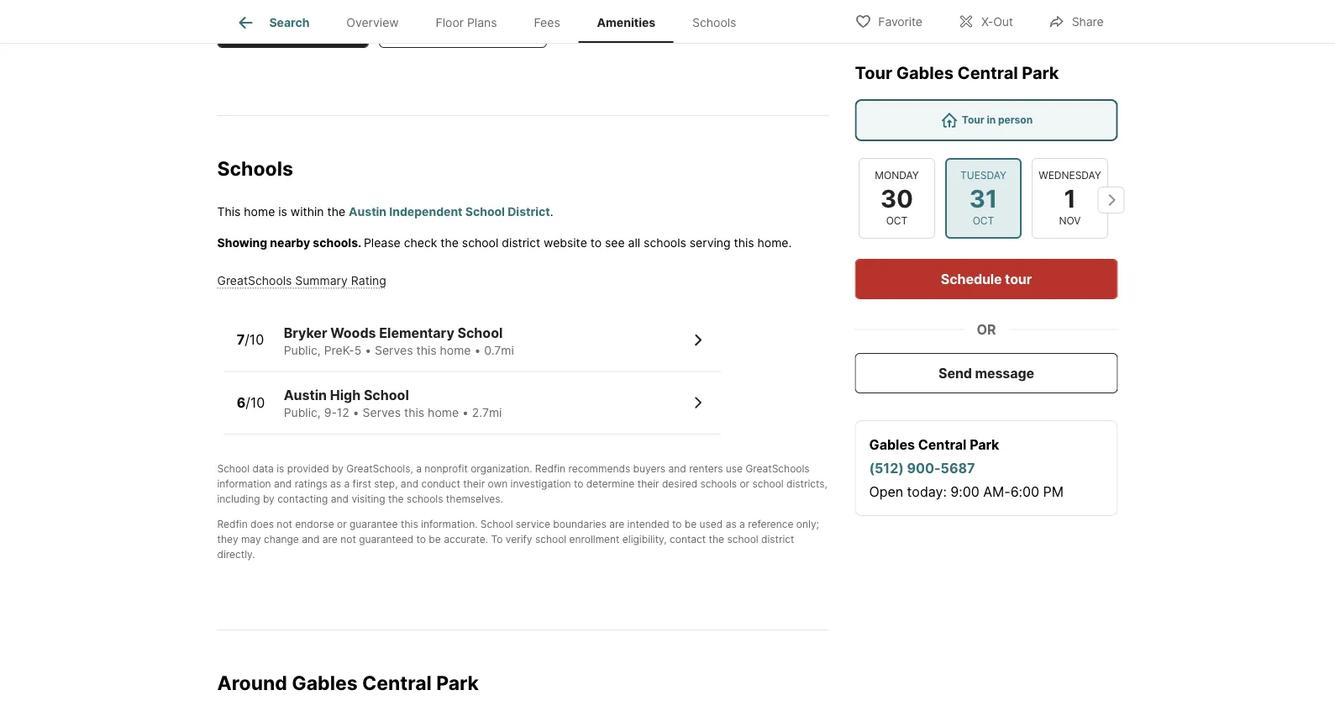 Task type: describe. For each thing, give the bounding box(es) containing it.
school inside the bryker woods elementary school public, prek-5 • serves this home • 0.7mi
[[458, 325, 503, 341]]

5687
[[941, 460, 976, 476]]

the right within
[[327, 205, 346, 219]]

monday
[[875, 169, 919, 181]]

0 vertical spatial district
[[502, 236, 541, 250]]

showing nearby schools. please check the school district website to see all schools serving this home.
[[217, 236, 792, 250]]

plans
[[467, 15, 497, 30]]

overview tab
[[328, 3, 418, 43]]

used
[[700, 519, 723, 531]]

nov
[[1059, 215, 1081, 227]]

to
[[491, 534, 503, 546]]

own
[[488, 478, 508, 490]]

be inside school service boundaries are intended to be used as a reference only; they may change and are not
[[685, 519, 697, 531]]

schools.
[[313, 236, 361, 250]]

boundaries
[[554, 519, 607, 531]]

school inside first step, and conduct their own investigation to determine their desired schools or school districts, including by contacting and visiting the schools themselves.
[[753, 478, 784, 490]]

prek-
[[324, 343, 355, 358]]

share
[[1073, 15, 1104, 29]]

data
[[253, 463, 274, 475]]

the inside guaranteed to be accurate. to verify school enrollment eligibility, contact the school district directly.
[[709, 534, 725, 546]]

high
[[330, 387, 361, 404]]

see
[[605, 236, 625, 250]]

tour
[[1006, 271, 1033, 287]]

reference
[[748, 519, 794, 531]]

nonprofit
[[425, 463, 468, 475]]

within
[[291, 205, 324, 219]]

check
[[404, 236, 437, 250]]

be inside guaranteed to be accurate. to verify school enrollment eligibility, contact the school district directly.
[[429, 534, 441, 546]]

send message
[[939, 365, 1035, 381]]

1 horizontal spatial are
[[610, 519, 625, 531]]

to inside first step, and conduct their own investigation to determine their desired schools or school districts, including by contacting and visiting the schools themselves.
[[574, 478, 584, 490]]

this left home.
[[734, 236, 755, 250]]

pm
[[1044, 483, 1064, 500]]

not inside school service boundaries are intended to be used as a reference only; they may change and are not
[[341, 534, 356, 546]]

showing
[[217, 236, 267, 250]]

• left '2.7mi' in the bottom of the page
[[462, 406, 469, 420]]

enrollment
[[570, 534, 620, 546]]

tab list containing search
[[217, 0, 769, 43]]

open
[[870, 483, 904, 500]]

fees tab
[[516, 3, 579, 43]]

independent
[[390, 205, 463, 219]]

tour in person list box
[[855, 99, 1119, 141]]

rating
[[351, 273, 387, 288]]

900-
[[908, 460, 941, 476]]

as inside school service boundaries are intended to be used as a reference only; they may change and are not
[[726, 519, 737, 531]]

guaranteed
[[359, 534, 414, 546]]

and up desired
[[669, 463, 687, 475]]

tour in person option
[[855, 99, 1119, 141]]

school up information
[[217, 463, 250, 475]]

or inside first step, and conduct their own investigation to determine their desired schools or school districts, including by contacting and visiting the schools themselves.
[[740, 478, 750, 490]]

a left first
[[344, 478, 350, 490]]

serves inside austin high school public, 9-12 • serves this home • 2.7mi
[[363, 406, 401, 420]]

0 vertical spatial schools
[[644, 236, 687, 250]]

home inside the bryker woods elementary school public, prek-5 • serves this home • 0.7mi
[[440, 343, 471, 358]]

search link
[[236, 13, 310, 33]]

7 /10
[[237, 332, 264, 348]]

ask a question
[[245, 20, 341, 36]]

determine
[[587, 478, 635, 490]]

school inside school service boundaries are intended to be used as a reference only; they may change and are not
[[481, 519, 513, 531]]

fees
[[534, 15, 561, 30]]

recommends
[[569, 463, 631, 475]]

central inside gables central park (512) 900-5687 open today: 9:00 am-6:00 pm
[[919, 436, 967, 453]]

and up redfin does not endorse or guarantee this information.
[[331, 493, 349, 505]]

x-out button
[[944, 4, 1028, 38]]

summary
[[295, 273, 348, 288]]

service
[[516, 519, 551, 531]]

this inside the bryker woods elementary school public, prek-5 • serves this home • 0.7mi
[[417, 343, 437, 358]]

and up contacting at the bottom
[[274, 478, 292, 490]]

schedule
[[941, 271, 1003, 287]]

1 their from the left
[[463, 478, 485, 490]]

guaranteed to be accurate. to verify school enrollment eligibility, contact the school district directly.
[[217, 534, 795, 561]]

contacting
[[278, 493, 328, 505]]

x-out
[[982, 15, 1014, 29]]

austin independent school district link
[[349, 205, 550, 219]]

woods
[[331, 325, 376, 341]]

(512)
[[870, 460, 904, 476]]

information.
[[421, 519, 478, 531]]

information
[[217, 478, 271, 490]]

send message button
[[855, 353, 1119, 393]]

park inside gables central park (512) 900-5687 open today: 9:00 am-6:00 pm
[[970, 436, 1000, 453]]

themselves.
[[446, 493, 504, 505]]

31
[[970, 184, 998, 213]]

wednesday
[[1039, 169, 1102, 181]]

is for provided
[[277, 463, 284, 475]]

park for around gables central park
[[436, 671, 479, 695]]

greatschools inside , a nonprofit organization. redfin recommends buyers and renters use greatschools information and ratings as a
[[746, 463, 810, 475]]

may
[[241, 534, 261, 546]]

guarantee
[[350, 519, 398, 531]]

by inside first step, and conduct their own investigation to determine their desired schools or school districts, including by contacting and visiting the schools themselves.
[[263, 493, 275, 505]]

floor plans tab
[[418, 3, 516, 43]]

1
[[1064, 184, 1076, 213]]

use
[[726, 463, 743, 475]]

school up showing nearby schools. please check the school district website to see all schools serving this home.
[[466, 205, 505, 219]]

change
[[264, 534, 299, 546]]

floor plans
[[436, 15, 497, 30]]

and down ,
[[401, 478, 419, 490]]

tuesday
[[961, 169, 1007, 181]]

0 vertical spatial not
[[277, 519, 292, 531]]

• right 5
[[365, 343, 372, 358]]

call link
[[379, 8, 547, 48]]

or
[[977, 321, 997, 338]]

this inside austin high school public, 9-12 • serves this home • 2.7mi
[[404, 406, 425, 420]]

central for around gables central park
[[362, 671, 432, 695]]

wednesday 1 nov
[[1039, 169, 1102, 227]]

person
[[999, 114, 1033, 126]]

x-
[[982, 15, 994, 29]]

this home is within the austin independent school district .
[[217, 205, 554, 219]]

serving
[[690, 236, 731, 250]]



Task type: vqa. For each thing, say whether or not it's contained in the screenshot.


Task type: locate. For each thing, give the bounding box(es) containing it.
the inside first step, and conduct their own investigation to determine their desired schools or school districts, including by contacting and visiting the schools themselves.
[[388, 493, 404, 505]]

be
[[685, 519, 697, 531], [429, 534, 441, 546]]

or down use
[[740, 478, 750, 490]]

intended
[[628, 519, 670, 531]]

oct
[[886, 215, 908, 227], [973, 215, 994, 227]]

be down information.
[[429, 534, 441, 546]]

public, inside the bryker woods elementary school public, prek-5 • serves this home • 0.7mi
[[284, 343, 321, 358]]

1 vertical spatial central
[[919, 436, 967, 453]]

eligibility,
[[623, 534, 667, 546]]

1 vertical spatial tour
[[962, 114, 985, 126]]

their down buyers
[[638, 478, 660, 490]]

1 horizontal spatial as
[[726, 519, 737, 531]]

0 vertical spatial are
[[610, 519, 625, 531]]

tuesday 31 oct
[[961, 169, 1007, 227]]

1 horizontal spatial schools
[[644, 236, 687, 250]]

be up contact
[[685, 519, 697, 531]]

tour down favorite button
[[855, 63, 893, 83]]

or right endorse
[[337, 519, 347, 531]]

are
[[610, 519, 625, 531], [323, 534, 338, 546]]

is
[[278, 205, 287, 219], [277, 463, 284, 475]]

as inside , a nonprofit organization. redfin recommends buyers and renters use greatschools information and ratings as a
[[330, 478, 341, 490]]

school inside austin high school public, 9-12 • serves this home • 2.7mi
[[364, 387, 409, 404]]

bryker woods elementary school public, prek-5 • serves this home • 0.7mi
[[284, 325, 514, 358]]

by
[[332, 463, 344, 475], [263, 493, 275, 505]]

schedule tour
[[941, 271, 1033, 287]]

is left within
[[278, 205, 287, 219]]

0 horizontal spatial greatschools
[[217, 273, 292, 288]]

send
[[939, 365, 973, 381]]

this up guaranteed at the left
[[401, 519, 418, 531]]

0 vertical spatial be
[[685, 519, 697, 531]]

0 horizontal spatial their
[[463, 478, 485, 490]]

1 vertical spatial district
[[762, 534, 795, 546]]

tour
[[855, 63, 893, 83], [962, 114, 985, 126]]

monday 30 oct
[[875, 169, 919, 227]]

public, inside austin high school public, 9-12 • serves this home • 2.7mi
[[284, 406, 321, 420]]

1 vertical spatial or
[[337, 519, 347, 531]]

tour gables central park
[[855, 63, 1060, 83]]

12
[[337, 406, 350, 420]]

central for tour gables central park
[[958, 63, 1019, 83]]

1 horizontal spatial tour
[[962, 114, 985, 126]]

tab list
[[217, 0, 769, 43]]

overview
[[347, 15, 399, 30]]

school up 0.7mi
[[458, 325, 503, 341]]

home inside austin high school public, 9-12 • serves this home • 2.7mi
[[428, 406, 459, 420]]

am-
[[984, 483, 1011, 500]]

does
[[251, 519, 274, 531]]

• left 0.7mi
[[475, 343, 481, 358]]

park
[[1023, 63, 1060, 83], [970, 436, 1000, 453], [436, 671, 479, 695]]

school down reference
[[728, 534, 759, 546]]

0 vertical spatial /10
[[245, 332, 264, 348]]

amenities tab
[[579, 3, 674, 43]]

0 vertical spatial or
[[740, 478, 750, 490]]

gables inside gables central park (512) 900-5687 open today: 9:00 am-6:00 pm
[[870, 436, 916, 453]]

oct inside monday 30 oct
[[886, 215, 908, 227]]

nearby
[[270, 236, 310, 250]]

0 vertical spatial park
[[1023, 63, 1060, 83]]

tour for tour in person
[[962, 114, 985, 126]]

central
[[958, 63, 1019, 83], [919, 436, 967, 453], [362, 671, 432, 695]]

to inside school service boundaries are intended to be used as a reference only; they may change and are not
[[673, 519, 682, 531]]

endorse
[[295, 519, 334, 531]]

1 vertical spatial schools
[[701, 478, 737, 490]]

organization.
[[471, 463, 533, 475]]

1 horizontal spatial oct
[[973, 215, 994, 227]]

1 horizontal spatial greatschools
[[347, 463, 411, 475]]

, a nonprofit organization. redfin recommends buyers and renters use greatschools information and ratings as a
[[217, 463, 810, 490]]

to down recommends
[[574, 478, 584, 490]]

1 vertical spatial redfin
[[217, 519, 248, 531]]

2 vertical spatial gables
[[292, 671, 358, 695]]

conduct
[[422, 478, 461, 490]]

serves inside the bryker woods elementary school public, prek-5 • serves this home • 0.7mi
[[375, 343, 413, 358]]

0 horizontal spatial tour
[[855, 63, 893, 83]]

by up does
[[263, 493, 275, 505]]

directly.
[[217, 549, 255, 561]]

bryker
[[284, 325, 327, 341]]

/10 down 7 /10
[[246, 395, 265, 411]]

tour for tour gables central park
[[855, 63, 893, 83]]

1 horizontal spatial their
[[638, 478, 660, 490]]

0 vertical spatial home
[[244, 205, 275, 219]]

redfin up they
[[217, 519, 248, 531]]

1 horizontal spatial district
[[762, 534, 795, 546]]

0 vertical spatial central
[[958, 63, 1019, 83]]

greatschools
[[217, 273, 292, 288], [347, 463, 411, 475], [746, 463, 810, 475]]

website
[[544, 236, 587, 250]]

1 vertical spatial austin
[[284, 387, 327, 404]]

1 horizontal spatial be
[[685, 519, 697, 531]]

2 horizontal spatial park
[[1023, 63, 1060, 83]]

/10 for 7
[[245, 332, 264, 348]]

5
[[355, 343, 362, 358]]

1 vertical spatial public,
[[284, 406, 321, 420]]

0 horizontal spatial by
[[263, 493, 275, 505]]

0 vertical spatial redfin
[[535, 463, 566, 475]]

6
[[237, 395, 246, 411]]

schools down conduct
[[407, 493, 443, 505]]

district down "district"
[[502, 236, 541, 250]]

1 vertical spatial /10
[[246, 395, 265, 411]]

1 horizontal spatial austin
[[349, 205, 387, 219]]

are up 'enrollment'
[[610, 519, 625, 531]]

investigation
[[511, 478, 571, 490]]

park for tour gables central park
[[1023, 63, 1060, 83]]

provided
[[287, 463, 329, 475]]

greatschools up districts,
[[746, 463, 810, 475]]

tour left in on the top
[[962, 114, 985, 126]]

the down used
[[709, 534, 725, 546]]

oct for 30
[[886, 215, 908, 227]]

public, left 9-
[[284, 406, 321, 420]]

including
[[217, 493, 260, 505]]

0 horizontal spatial or
[[337, 519, 347, 531]]

all
[[629, 236, 641, 250]]

1 horizontal spatial or
[[740, 478, 750, 490]]

out
[[994, 15, 1014, 29]]

this
[[734, 236, 755, 250], [417, 343, 437, 358], [404, 406, 425, 420], [401, 519, 418, 531]]

schools
[[693, 15, 737, 30], [217, 157, 293, 180]]

1 horizontal spatial park
[[970, 436, 1000, 453]]

they
[[217, 534, 238, 546]]

greatschools down showing
[[217, 273, 292, 288]]

serves right 12
[[363, 406, 401, 420]]

1 vertical spatial not
[[341, 534, 356, 546]]

as right used
[[726, 519, 737, 531]]

serves down elementary
[[375, 343, 413, 358]]

elementary
[[379, 325, 455, 341]]

2.7mi
[[472, 406, 502, 420]]

please
[[364, 236, 401, 250]]

district down reference
[[762, 534, 795, 546]]

2 their from the left
[[638, 478, 660, 490]]

0 vertical spatial gables
[[897, 63, 954, 83]]

austin inside austin high school public, 9-12 • serves this home • 2.7mi
[[284, 387, 327, 404]]

2 oct from the left
[[973, 215, 994, 227]]

district
[[508, 205, 550, 219]]

a inside school service boundaries are intended to be used as a reference only; they may change and are not
[[740, 519, 746, 531]]

school up the to
[[481, 519, 513, 531]]

ask
[[245, 20, 270, 36]]

2 vertical spatial schools
[[407, 493, 443, 505]]

school right high
[[364, 387, 409, 404]]

9-
[[324, 406, 337, 420]]

this down elementary
[[417, 343, 437, 358]]

2 horizontal spatial greatschools
[[746, 463, 810, 475]]

by right provided
[[332, 463, 344, 475]]

a inside button
[[273, 20, 281, 36]]

greatschools summary rating
[[217, 273, 387, 288]]

their up themselves.
[[463, 478, 485, 490]]

1 horizontal spatial not
[[341, 534, 356, 546]]

favorite
[[879, 15, 923, 29]]

7
[[237, 332, 245, 348]]

districts,
[[787, 478, 828, 490]]

/10
[[245, 332, 264, 348], [246, 395, 265, 411]]

gables down favorite on the right top
[[897, 63, 954, 83]]

school
[[466, 205, 505, 219], [458, 325, 503, 341], [364, 387, 409, 404], [217, 463, 250, 475], [481, 519, 513, 531]]

and down endorse
[[302, 534, 320, 546]]

2 horizontal spatial schools
[[701, 478, 737, 490]]

0 horizontal spatial austin
[[284, 387, 327, 404]]

gables right around
[[292, 671, 358, 695]]

0 horizontal spatial not
[[277, 519, 292, 531]]

school left districts,
[[753, 478, 784, 490]]

9:00
[[951, 483, 980, 500]]

austin up 9-
[[284, 387, 327, 404]]

0 horizontal spatial schools
[[407, 493, 443, 505]]

,
[[411, 463, 413, 475]]

only;
[[797, 519, 820, 531]]

not down redfin does not endorse or guarantee this information.
[[341, 534, 356, 546]]

gables for around gables central park
[[292, 671, 358, 695]]

schools down renters
[[701, 478, 737, 490]]

0 vertical spatial is
[[278, 205, 287, 219]]

greatschools up step,
[[347, 463, 411, 475]]

0 horizontal spatial be
[[429, 534, 441, 546]]

a right ask
[[273, 20, 281, 36]]

1 vertical spatial be
[[429, 534, 441, 546]]

1 horizontal spatial redfin
[[535, 463, 566, 475]]

0 horizontal spatial as
[[330, 478, 341, 490]]

the down step,
[[388, 493, 404, 505]]

around gables central park
[[217, 671, 479, 695]]

1 vertical spatial gables
[[870, 436, 916, 453]]

home right this
[[244, 205, 275, 219]]

1 oct from the left
[[886, 215, 908, 227]]

contact
[[670, 534, 706, 546]]

floor
[[436, 15, 464, 30]]

schools tab
[[674, 3, 755, 43]]

1 vertical spatial home
[[440, 343, 471, 358]]

0 horizontal spatial district
[[502, 236, 541, 250]]

redfin does not endorse or guarantee this information.
[[217, 519, 478, 531]]

favorite button
[[841, 4, 937, 38]]

1 vertical spatial schools
[[217, 157, 293, 180]]

school data is provided by greatschools
[[217, 463, 411, 475]]

this up ,
[[404, 406, 425, 420]]

share button
[[1035, 4, 1119, 38]]

school
[[462, 236, 499, 250], [753, 478, 784, 490], [535, 534, 567, 546], [728, 534, 759, 546]]

1 horizontal spatial schools
[[693, 15, 737, 30]]

0 vertical spatial austin
[[349, 205, 387, 219]]

schools inside tab
[[693, 15, 737, 30]]

austin up the please
[[349, 205, 387, 219]]

1 vertical spatial by
[[263, 493, 275, 505]]

• right 12
[[353, 406, 360, 420]]

oct for 31
[[973, 215, 994, 227]]

0 horizontal spatial park
[[436, 671, 479, 695]]

ratings
[[295, 478, 328, 490]]

is for within
[[278, 205, 287, 219]]

1 vertical spatial as
[[726, 519, 737, 531]]

are down endorse
[[323, 534, 338, 546]]

not
[[277, 519, 292, 531], [341, 534, 356, 546]]

1 vertical spatial serves
[[363, 406, 401, 420]]

to inside guaranteed to be accurate. to verify school enrollment eligibility, contact the school district directly.
[[417, 534, 426, 546]]

school down service
[[535, 534, 567, 546]]

1 vertical spatial park
[[970, 436, 1000, 453]]

0 horizontal spatial are
[[323, 534, 338, 546]]

gables up (512)
[[870, 436, 916, 453]]

as right the ratings
[[330, 478, 341, 490]]

0 vertical spatial as
[[330, 478, 341, 490]]

1 public, from the top
[[284, 343, 321, 358]]

2 vertical spatial park
[[436, 671, 479, 695]]

and inside school service boundaries are intended to be used as a reference only; they may change and are not
[[302, 534, 320, 546]]

0 horizontal spatial oct
[[886, 215, 908, 227]]

redfin inside , a nonprofit organization. redfin recommends buyers and renters use greatschools information and ratings as a
[[535, 463, 566, 475]]

0 vertical spatial serves
[[375, 343, 413, 358]]

verify
[[506, 534, 533, 546]]

tour inside option
[[962, 114, 985, 126]]

2 public, from the top
[[284, 406, 321, 420]]

step,
[[374, 478, 398, 490]]

0 horizontal spatial schools
[[217, 157, 293, 180]]

in
[[987, 114, 996, 126]]

amenities
[[597, 15, 656, 30]]

schools right the all
[[644, 236, 687, 250]]

1 vertical spatial are
[[323, 534, 338, 546]]

redfin up investigation
[[535, 463, 566, 475]]

school down austin independent school district link
[[462, 236, 499, 250]]

to down information.
[[417, 534, 426, 546]]

oct down 31
[[973, 215, 994, 227]]

to left see
[[591, 236, 602, 250]]

2 vertical spatial home
[[428, 406, 459, 420]]

home down elementary
[[440, 343, 471, 358]]

0 vertical spatial by
[[332, 463, 344, 475]]

0 horizontal spatial redfin
[[217, 519, 248, 531]]

/10 left bryker
[[245, 332, 264, 348]]

is right data
[[277, 463, 284, 475]]

1 vertical spatial is
[[277, 463, 284, 475]]

the right check
[[441, 236, 459, 250]]

6:00
[[1011, 483, 1040, 500]]

/10 for 6
[[246, 395, 265, 411]]

oct inside tuesday 31 oct
[[973, 215, 994, 227]]

2 vertical spatial central
[[362, 671, 432, 695]]

district inside guaranteed to be accurate. to verify school enrollment eligibility, contact the school district directly.
[[762, 534, 795, 546]]

gables for tour gables central park
[[897, 63, 954, 83]]

next image
[[1098, 187, 1125, 214]]

home left '2.7mi' in the bottom of the page
[[428, 406, 459, 420]]

oct down 30
[[886, 215, 908, 227]]

1 horizontal spatial by
[[332, 463, 344, 475]]

0 vertical spatial tour
[[855, 63, 893, 83]]

public, down bryker
[[284, 343, 321, 358]]

not up change
[[277, 519, 292, 531]]

a left reference
[[740, 519, 746, 531]]

question
[[284, 20, 341, 36]]

school service boundaries are intended to be used as a reference only; they may change and are not
[[217, 519, 820, 546]]

0 vertical spatial public,
[[284, 343, 321, 358]]

desired
[[662, 478, 698, 490]]

to up contact
[[673, 519, 682, 531]]

a right ,
[[416, 463, 422, 475]]

0 vertical spatial schools
[[693, 15, 737, 30]]

today:
[[908, 483, 947, 500]]

0.7mi
[[484, 343, 514, 358]]



